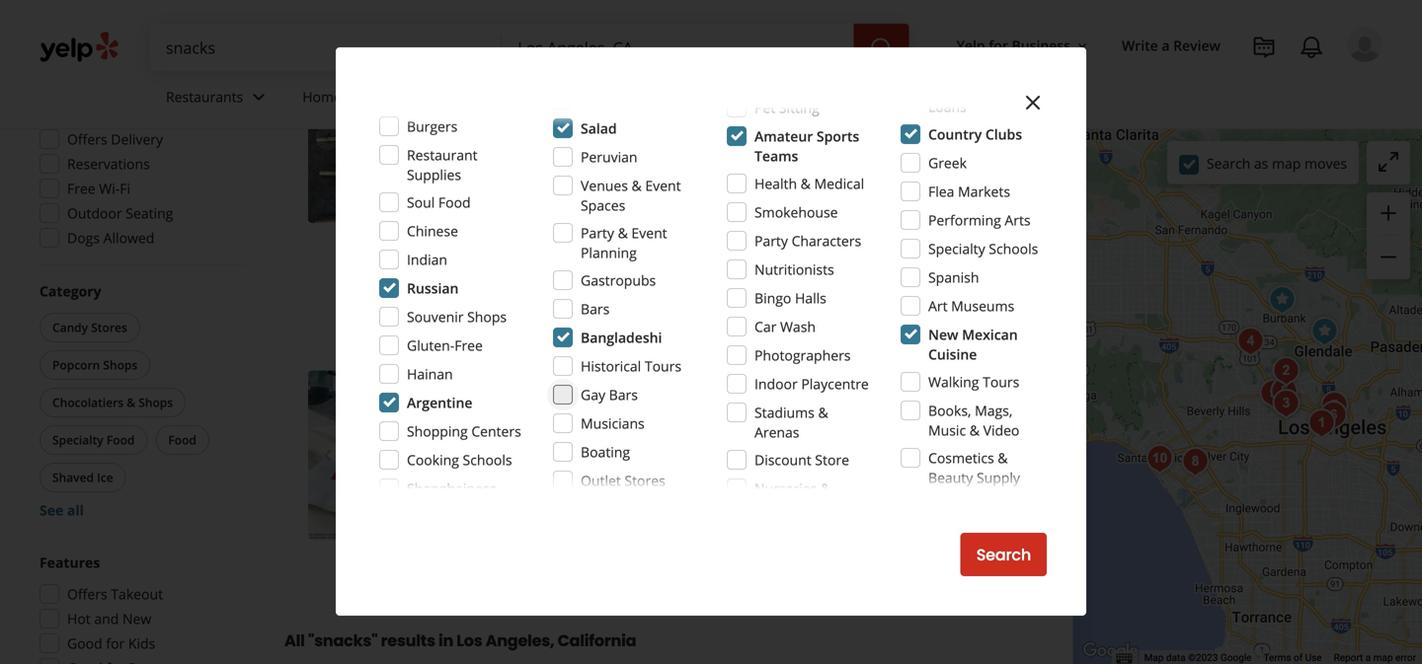 Task type: vqa. For each thing, say whether or not it's contained in the screenshot.
Tyler B. image
no



Task type: locate. For each thing, give the bounding box(es) containing it.
& inside 'venues & event spaces'
[[632, 176, 642, 195]]

1 vertical spatial takeout
[[111, 585, 163, 604]]

0 vertical spatial specialty
[[929, 240, 986, 258]]

order
[[948, 290, 992, 312]]

slideshow element
[[308, 53, 478, 223], [308, 371, 478, 541]]

2 yogurt from the top
[[623, 411, 663, 427]]

bhan kanom thai image
[[1267, 352, 1307, 391]]

hot for hot dogs
[[829, 118, 851, 134]]

a right write
[[1162, 36, 1170, 55]]

bars down the gastropubs
[[581, 300, 610, 319]]

a right report
[[1366, 653, 1372, 665]]

cooking
[[407, 451, 459, 470]]

queen/orange
[[560, 371, 706, 398]]

party down always at the right of page
[[755, 232, 788, 250]]

free wi-fi
[[67, 179, 130, 198]]

"snacks"
[[308, 630, 378, 653]]

1 vertical spatial cream
[[526, 411, 565, 427]]

1 horizontal spatial dogs
[[854, 118, 883, 134]]

schools down centers
[[463, 451, 512, 470]]

map region
[[911, 0, 1423, 665]]

stores right candy at left
[[91, 320, 127, 336]]

new mexican cuisine
[[929, 326, 1018, 364]]

0 horizontal spatial free
[[67, 179, 96, 198]]

specialty inside button
[[52, 432, 103, 449]]

1 offers from the top
[[67, 130, 107, 149]]

outdoor down taste
[[522, 292, 570, 309]]

1 vertical spatial for
[[106, 635, 125, 654]]

None search field
[[150, 24, 914, 71]]

1 vertical spatial map
[[1374, 653, 1394, 665]]

business categories element
[[150, 71, 1383, 128]]

as
[[1255, 154, 1269, 173]]

0 vertical spatial shops
[[467, 308, 507, 327]]

dogs left koreatown
[[854, 118, 883, 134]]

1 vertical spatial slideshow element
[[308, 371, 478, 541]]

0 vertical spatial ice cream & frozen yogurt link
[[502, 116, 666, 136]]

map for moves
[[1273, 154, 1302, 173]]

shops up chocolatiers & shops
[[103, 357, 138, 373]]

yogurt down queen/orange
[[623, 411, 663, 427]]

2 ice cream & frozen yogurt button from the top
[[502, 409, 666, 429]]

of
[[673, 245, 686, 264], [1294, 653, 1303, 665]]

0 horizontal spatial outdoor
[[67, 204, 122, 223]]

soul
[[407, 193, 435, 212]]

2 vertical spatial shops
[[139, 395, 173, 411]]

salad
[[581, 119, 617, 138]]

1 horizontal spatial schools
[[989, 240, 1039, 258]]

0 horizontal spatial party
[[581, 224, 614, 243]]

centers
[[472, 422, 521, 441]]

0 horizontal spatial of
[[673, 245, 686, 264]]

2 cream from the top
[[526, 411, 565, 427]]

1 ice cream & frozen yogurt button from the top
[[502, 116, 666, 136]]

new
[[929, 326, 959, 344], [122, 610, 151, 629]]

1 vertical spatial shops
[[103, 357, 138, 373]]

seating
[[126, 204, 173, 223]]

and inside "where have u been juicy?!?! i'm always slightly disappointed with smoothie/juice places because the drinks are usually way too sweet and taste like they're made of artificial syrups.…"
[[962, 225, 986, 244]]

food for specialty food
[[107, 432, 135, 449]]

1 horizontal spatial party
[[755, 232, 788, 250]]

see all button
[[40, 501, 84, 520]]

clubs
[[986, 125, 1023, 144]]

1 vertical spatial stores
[[625, 472, 666, 491]]

mags,
[[975, 402, 1013, 420]]

1 vertical spatial yogurt
[[623, 411, 663, 427]]

until left the 8:00
[[543, 440, 571, 459]]

0 horizontal spatial food
[[107, 432, 135, 449]]

tours up mags,
[[983, 373, 1020, 392]]

1 vertical spatial ice
[[506, 411, 523, 427]]

bars for gay
[[609, 386, 638, 405]]

event inside 'venues & event spaces'
[[646, 176, 681, 195]]

0 horizontal spatial dogs
[[67, 229, 100, 248]]

offers delivery
[[67, 130, 163, 149]]

candy stores
[[52, 320, 127, 336]]

16 info v2 image
[[435, 1, 451, 17]]

ice cream & frozen yogurt link up until 10:00 pm
[[502, 116, 666, 136]]

1 vertical spatial hot
[[67, 610, 91, 629]]

search inside button
[[977, 544, 1032, 567]]

shops for souvenir shops
[[467, 308, 507, 327]]

for right yelp
[[989, 36, 1009, 55]]

1 horizontal spatial map
[[1374, 653, 1394, 665]]

frozen down gay
[[580, 411, 620, 427]]

event up 'made'
[[632, 224, 668, 243]]

0 vertical spatial cream
[[526, 118, 565, 134]]

restaurant supplies
[[407, 146, 478, 184]]

& inside stadiums & arenas
[[819, 404, 829, 422]]

1 until from the top
[[543, 147, 571, 166]]

88 hotdog & juicy image
[[308, 53, 478, 223], [1267, 384, 1307, 424], [1267, 384, 1307, 424]]

0 vertical spatial ice cream & frozen yogurt
[[506, 118, 663, 134]]

start order link
[[888, 279, 1010, 323]]

country
[[929, 125, 982, 144]]

0 horizontal spatial schools
[[463, 451, 512, 470]]

1 horizontal spatial new
[[929, 326, 959, 344]]

chocolatiers & shops
[[52, 395, 173, 411]]

group
[[34, 73, 245, 254], [1367, 193, 1411, 280], [36, 282, 245, 521], [34, 553, 245, 665]]

bingo
[[755, 289, 792, 308]]

0 vertical spatial event
[[646, 176, 681, 195]]

1 vertical spatial ice cream & frozen yogurt
[[506, 411, 663, 427]]

0 horizontal spatial takeout
[[111, 585, 163, 604]]

bars down the historical tours
[[609, 386, 638, 405]]

1 vertical spatial specialty
[[52, 432, 103, 449]]

1 horizontal spatial a
[[1366, 653, 1372, 665]]

for for yelp
[[989, 36, 1009, 55]]

party for party & event planning
[[581, 224, 614, 243]]

takeout up car
[[733, 292, 779, 309]]

2 horizontal spatial shops
[[467, 308, 507, 327]]

event right 16 healthy dining v2 image
[[646, 176, 681, 195]]

bars
[[710, 118, 736, 134], [581, 300, 610, 319], [609, 386, 638, 405]]

yogurt for first ice cream & frozen yogurt button from the top
[[623, 118, 663, 134]]

cashing/pay-
[[929, 78, 1012, 96]]

free down the souvenir shops
[[455, 336, 483, 355]]

wi-
[[99, 179, 120, 198]]

bars right the "juice"
[[710, 118, 736, 134]]

1 vertical spatial of
[[1294, 653, 1303, 665]]

boating
[[581, 443, 630, 462]]

schools down arts
[[989, 240, 1039, 258]]

map
[[1145, 653, 1164, 665]]

specialty inside search dialog
[[929, 240, 986, 258]]

search down supply
[[977, 544, 1032, 567]]

with
[[934, 206, 961, 224]]

1 horizontal spatial free
[[455, 336, 483, 355]]

0 horizontal spatial for
[[106, 635, 125, 654]]

free left wi-
[[67, 179, 96, 198]]

1 vertical spatial offers
[[67, 585, 107, 604]]

report a map error link
[[1334, 653, 1417, 665]]

0 vertical spatial for
[[989, 36, 1009, 55]]

1 horizontal spatial stores
[[625, 472, 666, 491]]

specialty food button
[[40, 426, 148, 455]]

event
[[646, 176, 681, 195], [632, 224, 668, 243]]

1 horizontal spatial for
[[989, 36, 1009, 55]]

mexican
[[962, 326, 1018, 344]]

popcorn
[[52, 357, 100, 373]]

event for party & event planning
[[632, 224, 668, 243]]

hot for hot and new
[[67, 610, 91, 629]]

outdoor for outdoor seating
[[67, 204, 122, 223]]

google image
[[1079, 639, 1144, 665]]

shops inside search dialog
[[467, 308, 507, 327]]

ice inside button
[[97, 470, 113, 486]]

a for report
[[1366, 653, 1372, 665]]

ice cream & frozen yogurt down gay
[[506, 411, 663, 427]]

russian
[[407, 279, 459, 298]]

0 vertical spatial slideshow element
[[308, 53, 478, 223]]

cream up open until 8:00 pm
[[526, 411, 565, 427]]

tours for historical tours
[[645, 357, 682, 376]]

restaurant
[[407, 146, 478, 165]]

hot inside button
[[829, 118, 851, 134]]

go
[[587, 175, 603, 194]]

0 vertical spatial dogs
[[854, 118, 883, 134]]

smokehouse
[[755, 203, 838, 222]]

projects image
[[1253, 36, 1277, 59]]

& inside the books, mags, music & video
[[970, 421, 980, 440]]

amateur sports teams
[[755, 127, 860, 165]]

food for soul food
[[439, 193, 471, 212]]

pm down musicians on the left of the page
[[606, 440, 627, 459]]

map left the error
[[1374, 653, 1394, 665]]

search for search as map moves
[[1207, 154, 1251, 173]]

loans
[[929, 97, 967, 116]]

0 vertical spatial search
[[1207, 154, 1251, 173]]

search
[[1207, 154, 1251, 173], [977, 544, 1032, 567]]

0 horizontal spatial hot
[[67, 610, 91, 629]]

pet
[[755, 98, 776, 117]]

specialty for specialty food
[[52, 432, 103, 449]]

1 vertical spatial until
[[543, 440, 571, 459]]

previous image
[[316, 444, 340, 468]]

stores inside button
[[91, 320, 127, 336]]

2 vertical spatial bars
[[609, 386, 638, 405]]

24 chevron down v2 image
[[247, 85, 271, 109]]

0 vertical spatial hot
[[829, 118, 851, 134]]

new up cuisine
[[929, 326, 959, 344]]

the
[[724, 225, 745, 244]]

ice
[[506, 118, 523, 134], [506, 411, 523, 427], [97, 470, 113, 486]]

free inside search dialog
[[455, 336, 483, 355]]

1 vertical spatial frozen
[[580, 411, 620, 427]]

food button
[[155, 426, 209, 455]]

a for write
[[1162, 36, 1170, 55]]

fi
[[120, 179, 130, 198]]

because
[[667, 225, 721, 244]]

2 frozen from the top
[[580, 411, 620, 427]]

for inside button
[[989, 36, 1009, 55]]

0 horizontal spatial and
[[94, 610, 119, 629]]

grab-and-go
[[522, 175, 603, 194]]

ice cream & frozen yogurt up until 10:00 pm
[[506, 118, 663, 134]]

0 vertical spatial new
[[929, 326, 959, 344]]

map for error
[[1374, 653, 1394, 665]]

indian
[[407, 250, 448, 269]]

0 vertical spatial offers
[[67, 130, 107, 149]]

previous image
[[316, 126, 340, 150]]

cooking schools
[[407, 451, 512, 470]]

1 horizontal spatial specialty
[[929, 240, 986, 258]]

tours down bangladeshi
[[645, 357, 682, 376]]

1 vertical spatial new
[[122, 610, 151, 629]]

shops for popcorn shops
[[103, 357, 138, 373]]

0 vertical spatial and
[[962, 225, 986, 244]]

offers up hot and new
[[67, 585, 107, 604]]

specialty up spanish
[[929, 240, 986, 258]]

ice cream & frozen yogurt link down gay
[[502, 409, 666, 429]]

1 horizontal spatial outdoor
[[522, 292, 570, 309]]

i'm
[[727, 206, 746, 224]]

party up planning
[[581, 224, 614, 243]]

california
[[558, 630, 637, 653]]

moves
[[1305, 154, 1348, 173]]

business
[[1012, 36, 1071, 55]]

party inside party & event planning
[[581, 224, 614, 243]]

expand map image
[[1377, 150, 1401, 174]]

food
[[439, 193, 471, 212], [107, 432, 135, 449], [168, 432, 197, 449]]

shopping
[[407, 422, 468, 441]]

1 horizontal spatial takeout
[[733, 292, 779, 309]]

smoothie/juice
[[524, 225, 619, 244]]

of inside "where have u been juicy?!?! i'm always slightly disappointed with smoothie/juice places because the drinks are usually way too sweet and taste like they're made of artificial syrups.…"
[[673, 245, 686, 264]]

sunny blue image
[[1141, 440, 1180, 479]]

offers up reservations
[[67, 130, 107, 149]]

country clubs
[[929, 125, 1023, 144]]

2 ice cream & frozen yogurt from the top
[[506, 411, 663, 427]]

0 horizontal spatial a
[[1162, 36, 1170, 55]]

0 vertical spatial until
[[543, 147, 571, 166]]

user actions element
[[941, 25, 1411, 146]]

nutritionists
[[755, 260, 835, 279]]

offers takeout
[[67, 585, 163, 604]]

1 horizontal spatial hot
[[829, 118, 851, 134]]

0 vertical spatial a
[[1162, 36, 1170, 55]]

of left use
[[1294, 653, 1303, 665]]

playcentre
[[802, 375, 869, 394]]

popcorn shops button
[[40, 351, 150, 380]]

0 vertical spatial pm
[[614, 147, 635, 166]]

0 vertical spatial schools
[[989, 240, 1039, 258]]

frozen up "10:00"
[[580, 118, 620, 134]]

16 checkmark v2 image
[[713, 292, 729, 308]]

new inside new mexican cuisine
[[929, 326, 959, 344]]

0 horizontal spatial map
[[1273, 154, 1302, 173]]

ice right next icon
[[506, 118, 523, 134]]

0 vertical spatial frozen
[[580, 118, 620, 134]]

kream image
[[1303, 404, 1342, 444]]

0 vertical spatial map
[[1273, 154, 1302, 173]]

juice bars & smoothies
[[678, 118, 814, 134]]

map data ©2023 google
[[1145, 653, 1252, 665]]

ice cream & frozen yogurt button down gay
[[502, 409, 666, 429]]

2 slideshow element from the top
[[308, 371, 478, 541]]

popcorn shops
[[52, 357, 138, 373]]

1 vertical spatial schools
[[463, 451, 512, 470]]

stores
[[91, 320, 127, 336], [625, 472, 666, 491]]

yogurt right salad
[[623, 118, 663, 134]]

grab-
[[522, 175, 558, 194]]

1 cream from the top
[[526, 118, 565, 134]]

event inside party & event planning
[[632, 224, 668, 243]]

outdoor for outdoor seating
[[522, 292, 570, 309]]

specialty for specialty schools
[[929, 240, 986, 258]]

1 vertical spatial bars
[[581, 300, 610, 319]]

food inside search dialog
[[439, 193, 471, 212]]

0 horizontal spatial search
[[977, 544, 1032, 567]]

for down hot and new
[[106, 635, 125, 654]]

0 horizontal spatial new
[[122, 610, 151, 629]]

group containing features
[[34, 553, 245, 665]]

1 ice cream & frozen yogurt link from the top
[[502, 116, 666, 136]]

group containing offers delivery
[[34, 73, 245, 254]]

car wash
[[755, 318, 816, 336]]

0 horizontal spatial stores
[[91, 320, 127, 336]]

flavor factory candy image
[[1306, 312, 1345, 352]]

1 vertical spatial ice cream & frozen yogurt button
[[502, 409, 666, 429]]

shops
[[467, 308, 507, 327], [103, 357, 138, 373], [139, 395, 173, 411]]

0 vertical spatial of
[[673, 245, 686, 264]]

search left "as"
[[1207, 154, 1251, 173]]

pm
[[614, 147, 635, 166], [606, 440, 627, 459]]

walking tours
[[929, 373, 1020, 392]]

supply
[[977, 469, 1021, 488]]

1 vertical spatial outdoor
[[522, 292, 570, 309]]

free
[[67, 179, 96, 198], [455, 336, 483, 355]]

ice cream & frozen yogurt button up until 10:00 pm
[[502, 116, 666, 136]]

and up good for kids on the left of page
[[94, 610, 119, 629]]

1 yogurt from the top
[[623, 118, 663, 134]]

ice right shaved
[[97, 470, 113, 486]]

characters
[[792, 232, 862, 250]]

wash
[[781, 318, 816, 336]]

of down because
[[673, 245, 686, 264]]

1 horizontal spatial tours
[[983, 373, 1020, 392]]

and right sweet
[[962, 225, 986, 244]]

way
[[866, 225, 891, 244]]

1 horizontal spatial search
[[1207, 154, 1251, 173]]

cream down 24 chevron down v2 image on the left top
[[526, 118, 565, 134]]

1 vertical spatial search
[[977, 544, 1032, 567]]

bars inside button
[[710, 118, 736, 134]]

stores right the outlet
[[625, 472, 666, 491]]

specialty up shaved
[[52, 432, 103, 449]]

nurseries & gardening
[[755, 480, 831, 518]]

1 vertical spatial free
[[455, 336, 483, 355]]

2 offers from the top
[[67, 585, 107, 604]]

0 vertical spatial outdoor
[[67, 204, 122, 223]]

takeout up hot and new
[[111, 585, 163, 604]]

hot dogs link
[[825, 116, 887, 136]]

pm up 16 healthy dining v2 image
[[614, 147, 635, 166]]

1 ice cream & frozen yogurt from the top
[[506, 118, 663, 134]]

planning
[[581, 244, 637, 262]]

search dialog
[[0, 0, 1423, 665]]

0 vertical spatial yogurt
[[623, 118, 663, 134]]

until up grab-and-go
[[543, 147, 571, 166]]

like
[[559, 245, 581, 264]]

dogs down outdoor seating
[[67, 229, 100, 248]]

0 horizontal spatial shops
[[103, 357, 138, 373]]

shops up the food button
[[139, 395, 173, 411]]

2 vertical spatial ice
[[97, 470, 113, 486]]

1 vertical spatial ice cream & frozen yogurt link
[[502, 409, 666, 429]]

0 vertical spatial ice cream & frozen yogurt button
[[502, 116, 666, 136]]

info icon image
[[746, 176, 762, 191], [746, 176, 762, 191]]

2 horizontal spatial food
[[439, 193, 471, 212]]

1 frozen from the top
[[580, 118, 620, 134]]

group containing category
[[36, 282, 245, 521]]

map right "as"
[[1273, 154, 1302, 173]]

review
[[1174, 36, 1221, 55]]

1 vertical spatial event
[[632, 224, 668, 243]]

frozen for 2nd ice cream & frozen yogurt link from the top of the page
[[580, 411, 620, 427]]

1 vertical spatial pm
[[606, 440, 627, 459]]

katsu sando image
[[1315, 386, 1355, 426]]

0 vertical spatial bars
[[710, 118, 736, 134]]

juicy?!?!
[[670, 206, 723, 224]]

been
[[631, 206, 666, 224]]

1 horizontal spatial and
[[962, 225, 986, 244]]

for for good
[[106, 635, 125, 654]]

outdoor
[[67, 204, 122, 223], [522, 292, 570, 309]]

shops up "gluten-free"
[[467, 308, 507, 327]]

0 horizontal spatial specialty
[[52, 432, 103, 449]]

0 vertical spatial stores
[[91, 320, 127, 336]]

yogurt for 1st ice cream & frozen yogurt button from the bottom of the page
[[623, 411, 663, 427]]

cuisine
[[929, 345, 978, 364]]

flea
[[929, 182, 955, 201]]

0 horizontal spatial tours
[[645, 357, 682, 376]]

outdoor down free wi-fi
[[67, 204, 122, 223]]

stores inside search dialog
[[625, 472, 666, 491]]

ice up "open"
[[506, 411, 523, 427]]

new up kids
[[122, 610, 151, 629]]

ice cream & frozen yogurt
[[506, 118, 663, 134], [506, 411, 663, 427]]



Task type: describe. For each thing, give the bounding box(es) containing it.
treat
[[770, 371, 823, 398]]

google
[[1221, 653, 1252, 665]]

medical
[[815, 174, 865, 193]]

results
[[381, 630, 436, 653]]

gluten-free
[[407, 336, 483, 355]]

1 vertical spatial and
[[94, 610, 119, 629]]

16 chevron down v2 image
[[1075, 38, 1091, 54]]

shaved ice button
[[40, 463, 126, 493]]

dogs allowed
[[67, 229, 155, 248]]

nurseries
[[755, 480, 817, 498]]

services
[[345, 88, 398, 106]]

shaved
[[52, 470, 94, 486]]

home services link
[[287, 71, 441, 128]]

places
[[623, 225, 664, 244]]

until 10:00 pm
[[543, 147, 635, 166]]

8:00
[[575, 440, 603, 459]]

video
[[984, 421, 1020, 440]]

souvenir
[[407, 308, 464, 327]]

outdoor seating
[[67, 204, 173, 223]]

in
[[439, 630, 454, 653]]

and-
[[558, 175, 587, 194]]

dairy queen/orange julius treat ctr link
[[502, 371, 858, 398]]

party for party characters
[[755, 232, 788, 250]]

1 slideshow element from the top
[[308, 53, 478, 223]]

schools for cooking schools
[[463, 451, 512, 470]]

report
[[1334, 653, 1364, 665]]

search image
[[870, 37, 894, 60]]

stores for outlet stores
[[625, 472, 666, 491]]

health & medical
[[755, 174, 865, 193]]

candy stores button
[[40, 313, 140, 343]]

0 vertical spatial ice
[[506, 118, 523, 134]]

event for venues & event spaces
[[646, 176, 681, 195]]

shanghainese
[[407, 480, 497, 498]]

dining
[[700, 175, 740, 194]]

10:00
[[575, 147, 610, 166]]

& inside nurseries & gardening
[[821, 480, 831, 498]]

tours for walking tours
[[983, 373, 1020, 392]]

1 vertical spatial dogs
[[67, 229, 100, 248]]

cream for 2nd ice cream & frozen yogurt link from the top of the page
[[526, 411, 565, 427]]

search for search
[[977, 544, 1032, 567]]

hot and new
[[67, 610, 151, 629]]

gastropubs
[[581, 271, 656, 290]]

taste
[[524, 245, 556, 264]]

next image
[[447, 126, 470, 150]]

ice cream & frozen yogurt for 1st ice cream & frozen yogurt button from the bottom of the page
[[506, 411, 663, 427]]

& inside cosmetics & beauty supply
[[998, 449, 1008, 468]]

los
[[457, 630, 483, 653]]

close image
[[1022, 91, 1045, 115]]

juice
[[678, 118, 707, 134]]

16 healthy dining v2 image
[[627, 177, 643, 193]]

specialty schools
[[929, 240, 1039, 258]]

next image
[[447, 444, 470, 468]]

supplies
[[407, 165, 461, 184]]

1 horizontal spatial food
[[168, 432, 197, 449]]

kaminari gyoza bar image
[[1314, 396, 1354, 436]]

offers for offers takeout
[[67, 585, 107, 604]]

data
[[1167, 653, 1186, 665]]

chinese
[[407, 222, 458, 241]]

schools for specialty schools
[[989, 240, 1039, 258]]

health
[[755, 174, 797, 193]]

cream for first ice cream & frozen yogurt link from the top
[[526, 118, 565, 134]]

outdoor seating
[[522, 292, 615, 309]]

dairy queen/orange julius treat ctr image
[[1263, 281, 1303, 320]]

1 horizontal spatial shops
[[139, 395, 173, 411]]

0 vertical spatial takeout
[[733, 292, 779, 309]]

koreatown
[[895, 117, 965, 136]]

shopping centers
[[407, 422, 521, 441]]

stadiums
[[755, 404, 815, 422]]

wow choripan image
[[1265, 372, 1305, 412]]

flea markets
[[929, 182, 1011, 201]]

sunny blue image
[[1176, 443, 1216, 482]]

ice cream & frozen yogurt for first ice cream & frozen yogurt button from the top
[[506, 118, 663, 134]]

historical
[[581, 357, 641, 376]]

2 until from the top
[[543, 440, 571, 459]]

zoom in image
[[1377, 202, 1401, 225]]

dairy queen/orange julius treat ctr image
[[308, 371, 478, 541]]

soul food
[[407, 193, 471, 212]]

books, mags, music & video
[[929, 402, 1020, 440]]

see
[[40, 501, 63, 520]]

chocolatiers & shops button
[[40, 388, 186, 418]]

stadiums & arenas
[[755, 404, 829, 442]]

bars for juice
[[710, 118, 736, 134]]

are
[[793, 225, 814, 244]]

sports
[[817, 127, 860, 146]]

good
[[67, 635, 102, 654]]

write
[[1122, 36, 1159, 55]]

levain bakery - larchmont village image
[[1254, 374, 1294, 414]]

gay
[[581, 386, 606, 405]]

zoom out image
[[1377, 245, 1401, 269]]

features
[[40, 554, 100, 573]]

0 vertical spatial free
[[67, 179, 96, 198]]

artificial
[[690, 245, 741, 264]]

search button
[[961, 534, 1047, 577]]

frozen for first ice cream & frozen yogurt link from the top
[[580, 118, 620, 134]]

terms of use link
[[1264, 653, 1323, 665]]

gardening
[[755, 499, 823, 518]]

yelp
[[957, 36, 986, 55]]

performing
[[929, 211, 1002, 230]]

venues & event spaces
[[581, 176, 681, 215]]

argentine
[[407, 394, 473, 413]]

& inside party & event planning
[[618, 224, 628, 243]]

museums
[[952, 297, 1015, 316]]

syrups.…"
[[745, 245, 807, 264]]

ctr
[[828, 371, 858, 398]]

offers for offers delivery
[[67, 130, 107, 149]]

keyboard shortcuts image
[[1117, 655, 1133, 664]]

good for kids
[[67, 635, 155, 654]]

dogs inside button
[[854, 118, 883, 134]]

write a review
[[1122, 36, 1221, 55]]

greek
[[929, 154, 967, 172]]

stores for candy stores
[[91, 320, 127, 336]]

restaurants
[[166, 88, 243, 106]]

open until 8:00 pm
[[502, 440, 627, 459]]

juice bars & smoothies link
[[674, 116, 818, 136]]

photographers
[[755, 346, 851, 365]]

markets
[[958, 182, 1011, 201]]

2 ice cream & frozen yogurt link from the top
[[502, 409, 666, 429]]

notifications image
[[1300, 36, 1324, 59]]

mario kart snack station image
[[1231, 322, 1271, 362]]

amateur
[[755, 127, 813, 146]]

drinks
[[749, 225, 789, 244]]

24 chevron down v2 image
[[547, 85, 571, 109]]

1 horizontal spatial of
[[1294, 653, 1303, 665]]

home
[[303, 88, 342, 106]]

always
[[750, 206, 793, 224]]

error
[[1396, 653, 1417, 665]]

candy
[[52, 320, 88, 336]]

art
[[929, 297, 948, 316]]

gay bars
[[581, 386, 638, 405]]

dairy
[[502, 371, 555, 398]]



